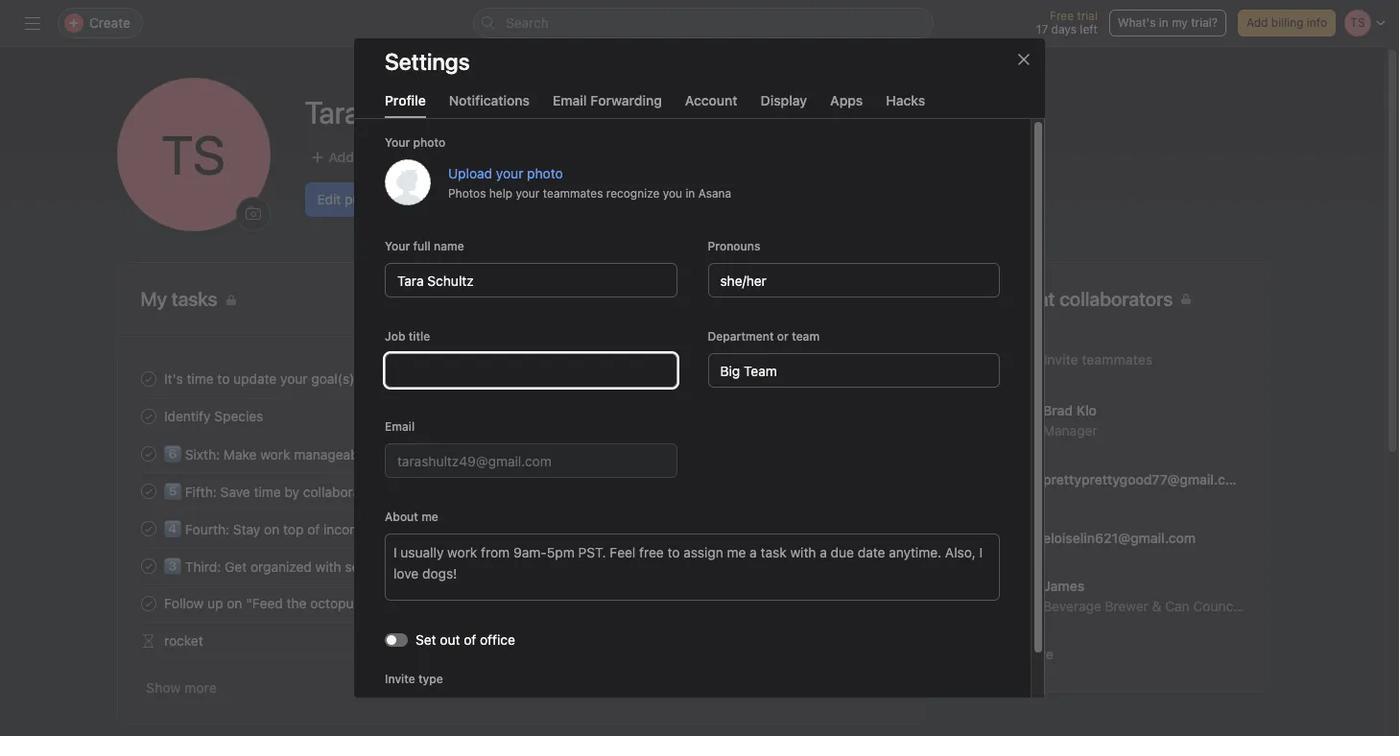Task type: locate. For each thing, give the bounding box(es) containing it.
oct 30 for 3️⃣ third: get organized with sections
[[862, 559, 899, 573]]

add for add billing info
[[1247, 15, 1269, 30]]

1 30 from the top
[[885, 521, 899, 536]]

0 vertical spatial 30
[[885, 521, 899, 536]]

2 oct 30 button from the top
[[862, 559, 899, 573]]

email forwarding
[[553, 92, 662, 108]]

0 horizontal spatial more
[[184, 680, 216, 696]]

1 horizontal spatial time
[[253, 484, 281, 500]]

0 vertical spatial show more
[[983, 646, 1054, 662]]

on right the up
[[226, 595, 242, 612]]

office
[[480, 632, 515, 648]]

by inside invite type invited by brad klo on oct 20, 2023
[[431, 696, 447, 712]]

upload your photo photos help your teammates recognize you in asana
[[448, 165, 732, 200]]

teammates
[[543, 186, 603, 200]]

drisco's
[[792, 596, 836, 610]]

0 horizontal spatial asana
[[402, 484, 440, 500]]

big
[[437, 148, 457, 165]]

title right the job
[[409, 329, 430, 344]]

2 horizontal spatial in
[[1160, 15, 1169, 30]]

0 horizontal spatial email
[[385, 420, 415, 434]]

show more down ja
[[983, 646, 1054, 662]]

1 horizontal spatial upload new photo image
[[385, 159, 431, 205]]

email inside button
[[553, 92, 587, 108]]

eloiselin621@gmail.com link
[[955, 509, 1268, 567]]

completed image left 6️⃣
[[137, 442, 160, 465]]

dependencies image
[[141, 633, 156, 648]]

2 vertical spatial completed checkbox
[[137, 517, 160, 540]]

1 completed checkbox from the top
[[137, 405, 160, 428]]

2 completed checkbox from the top
[[137, 442, 160, 465]]

email for email forwarding
[[553, 92, 587, 108]]

work right make
[[260, 446, 290, 463]]

3️⃣
[[164, 559, 181, 575]]

&
[[1152, 598, 1162, 614]]

sections
[[345, 559, 397, 575]]

2 oct 30 from the top
[[862, 559, 899, 573]]

your left goal(s)
[[280, 371, 307, 387]]

1 vertical spatial of
[[464, 632, 476, 648]]

upload new photo image
[[385, 159, 431, 205], [245, 206, 261, 222]]

your
[[385, 135, 410, 150], [385, 239, 410, 253]]

can
[[1165, 598, 1190, 614]]

1 horizontal spatial me
[[595, 148, 614, 165]]

left
[[1080, 22, 1098, 36]]

1 vertical spatial show more
[[145, 680, 216, 696]]

1 horizontal spatial show more
[[983, 646, 1054, 662]]

completed image left it's
[[137, 367, 160, 390]]

2 your from the top
[[385, 239, 410, 253]]

1 vertical spatial email
[[385, 420, 415, 434]]

completed image for identify
[[137, 405, 160, 428]]

completed image left 3️⃣
[[137, 554, 160, 577]]

2 vertical spatial in
[[387, 484, 398, 500]]

0 vertical spatial photo
[[413, 135, 446, 150]]

0 vertical spatial oct 30
[[862, 521, 899, 536]]

add left job
[[329, 148, 354, 165]]

4 completed checkbox from the top
[[137, 592, 160, 615]]

0 horizontal spatial show more
[[145, 680, 216, 696]]

incoming
[[323, 521, 380, 538]]

1 vertical spatial 30
[[885, 559, 899, 573]]

upload your photo button
[[448, 165, 563, 181]]

"feed
[[245, 595, 283, 612]]

add left about
[[526, 148, 551, 165]]

2 horizontal spatial on
[[508, 696, 523, 712]]

what's
[[1118, 15, 1156, 30]]

what's in my trial?
[[1118, 15, 1218, 30]]

completed checkbox left 6️⃣
[[137, 442, 160, 465]]

in right you
[[686, 186, 695, 200]]

completed checkbox left 3️⃣
[[137, 554, 160, 577]]

make
[[223, 446, 256, 463]]

1 horizontal spatial add
[[526, 148, 551, 165]]

completed image
[[137, 367, 160, 390], [137, 405, 160, 428], [137, 442, 160, 465], [137, 480, 160, 503], [137, 554, 160, 577]]

2 vertical spatial on
[[508, 696, 523, 712]]

Third-person pronouns (e.g. she/her/hers) text field
[[708, 263, 1000, 298]]

1 oct 30 from the top
[[862, 521, 899, 536]]

30
[[885, 521, 899, 536], [885, 559, 899, 573]]

sixth:
[[185, 446, 219, 463]]

in left 'my'
[[1160, 15, 1169, 30]]

0 vertical spatial me
[[595, 148, 614, 165]]

1 vertical spatial me
[[422, 510, 439, 524]]

1 vertical spatial work
[[383, 521, 413, 538]]

of
[[307, 521, 319, 538], [464, 632, 476, 648]]

1 oct 30 button from the top
[[862, 521, 899, 536]]

oct 30 for 4️⃣ fourth: stay on top of incoming work
[[862, 521, 899, 536]]

on
[[264, 521, 279, 538], [226, 595, 242, 612], [508, 696, 523, 712]]

your left full
[[385, 239, 410, 253]]

0 horizontal spatial title
[[381, 148, 405, 165]]

1 horizontal spatial by
[[431, 696, 447, 712]]

0 vertical spatial in
[[1160, 15, 1169, 30]]

profile button
[[385, 92, 426, 118]]

oct for it's time to update your goal(s)
[[863, 372, 882, 386]]

your down tara schultz
[[385, 135, 410, 150]]

0 horizontal spatial photo
[[413, 135, 446, 150]]

0 vertical spatial upload new photo image
[[385, 159, 431, 205]]

2 horizontal spatial add
[[1247, 15, 1269, 30]]

of right top
[[307, 521, 319, 538]]

1 vertical spatial by
[[431, 696, 447, 712]]

about
[[385, 510, 418, 524]]

work up sections
[[383, 521, 413, 538]]

Completed checkbox
[[137, 367, 160, 390], [137, 442, 160, 465], [137, 517, 160, 540]]

time left to
[[186, 371, 213, 387]]

oct 30
[[862, 521, 899, 536], [862, 559, 899, 573]]

completed checkbox for identify
[[137, 405, 160, 428]]

completed checkbox left the follow at the bottom left of the page
[[137, 592, 160, 615]]

by left brad
[[431, 696, 447, 712]]

0 vertical spatial email
[[553, 92, 587, 108]]

2 completed image from the top
[[137, 405, 160, 428]]

0 vertical spatial more
[[1021, 646, 1054, 662]]

more
[[1021, 646, 1054, 662], [184, 680, 216, 696]]

show more button down rocket
[[141, 671, 221, 706]]

your right help on the top left of page
[[516, 186, 540, 200]]

completed image
[[137, 517, 160, 540], [137, 592, 160, 615]]

0 vertical spatial by
[[284, 484, 299, 500]]

1 completed image from the top
[[137, 367, 160, 390]]

settings
[[385, 48, 470, 75]]

completed image for it's
[[137, 367, 160, 390]]

time right save
[[253, 484, 281, 500]]

0 horizontal spatial on
[[226, 595, 242, 612]]

0 vertical spatial of
[[307, 521, 319, 538]]

asana right you
[[699, 186, 732, 200]]

asana
[[699, 186, 732, 200], [402, 484, 440, 500]]

1 vertical spatial completed image
[[137, 592, 160, 615]]

add job title
[[329, 148, 405, 165]]

4 completed image from the top
[[137, 480, 160, 503]]

what's in my trial? button
[[1110, 10, 1227, 36]]

0 vertical spatial show
[[983, 646, 1017, 662]]

2 completed image from the top
[[137, 592, 160, 615]]

more down beverage
[[1021, 646, 1054, 662]]

1 horizontal spatial asana
[[699, 186, 732, 200]]

2 completed checkbox from the top
[[137, 480, 160, 503]]

1 vertical spatial asana
[[402, 484, 440, 500]]

completed checkbox left the identify
[[137, 405, 160, 428]]

identify
[[164, 408, 210, 424]]

show more button
[[978, 637, 1058, 672], [141, 671, 221, 706]]

display button
[[761, 92, 808, 118]]

your photo
[[385, 135, 446, 150]]

show more down rocket
[[145, 680, 216, 696]]

title right job
[[381, 148, 405, 165]]

of right out
[[464, 632, 476, 648]]

completed image left 4️⃣
[[137, 517, 160, 540]]

0 vertical spatial time
[[186, 371, 213, 387]]

job
[[358, 148, 377, 165]]

invite
[[385, 672, 415, 686]]

view
[[817, 292, 843, 306]]

0 vertical spatial oct 30 button
[[862, 521, 899, 536]]

edit
[[317, 191, 341, 207]]

1 vertical spatial your
[[385, 239, 410, 253]]

add left billing
[[1247, 15, 1269, 30]]

ts button
[[117, 78, 270, 231]]

oct 30 button for 3️⃣ third: get organized with sections
[[862, 559, 899, 573]]

0 horizontal spatial work
[[260, 446, 290, 463]]

completed checkbox for 6️⃣
[[137, 442, 160, 465]]

free trial 17 days left
[[1037, 9, 1098, 36]]

1 vertical spatial more
[[184, 680, 216, 696]]

1 completed image from the top
[[137, 517, 160, 540]]

out
[[440, 632, 460, 648]]

None text field
[[385, 353, 677, 388], [385, 444, 677, 478], [385, 353, 677, 388], [385, 444, 677, 478]]

show more button down ja
[[978, 637, 1058, 672]]

0 horizontal spatial in
[[387, 484, 398, 500]]

Completed checkbox
[[137, 405, 160, 428], [137, 480, 160, 503], [137, 554, 160, 577], [137, 592, 160, 615]]

email up 'add about me'
[[553, 92, 587, 108]]

the
[[286, 595, 306, 612]]

all
[[846, 292, 859, 306]]

0 vertical spatial completed image
[[137, 517, 160, 540]]

by up top
[[284, 484, 299, 500]]

None text field
[[385, 263, 677, 298], [708, 353, 1000, 388], [385, 263, 677, 298], [708, 353, 1000, 388]]

completed checkbox left 4️⃣
[[137, 517, 160, 540]]

your for settings
[[385, 135, 410, 150]]

0 vertical spatial your
[[385, 135, 410, 150]]

completed checkbox for it's
[[137, 367, 160, 390]]

show down the dependencies image in the left of the page
[[145, 680, 180, 696]]

5 completed image from the top
[[137, 554, 160, 577]]

1 horizontal spatial email
[[553, 92, 587, 108]]

it's
[[164, 371, 183, 387]]

upload
[[448, 165, 493, 181]]

drinks
[[840, 596, 874, 610]]

photo inside upload your photo photos help your teammates recognize you in asana
[[527, 165, 563, 181]]

more down rocket
[[184, 680, 216, 696]]

1 horizontal spatial on
[[264, 521, 279, 538]]

nov 29 button
[[860, 596, 899, 611]]

on left top
[[264, 521, 279, 538]]

me
[[595, 148, 614, 165], [422, 510, 439, 524]]

show down ja
[[983, 646, 1017, 662]]

add inside button
[[329, 148, 354, 165]]

completed checkbox left it's
[[137, 367, 160, 390]]

oct for 3️⃣ third: get organized with sections
[[862, 559, 881, 573]]

add job title button
[[305, 140, 410, 174]]

email up about
[[385, 420, 415, 434]]

0 vertical spatial completed checkbox
[[137, 367, 160, 390]]

0 horizontal spatial by
[[284, 484, 299, 500]]

1 horizontal spatial title
[[409, 329, 430, 344]]

your up help on the top left of page
[[496, 165, 524, 181]]

2023
[[577, 696, 611, 712]]

work
[[260, 446, 290, 463], [383, 521, 413, 538]]

third:
[[185, 559, 221, 575]]

oct 27 button
[[863, 372, 899, 386]]

0 vertical spatial title
[[381, 148, 405, 165]]

fifth:
[[185, 484, 216, 500]]

0 horizontal spatial show
[[145, 680, 180, 696]]

1 vertical spatial upload new photo image
[[245, 206, 261, 222]]

3 completed checkbox from the top
[[137, 554, 160, 577]]

1 vertical spatial completed checkbox
[[137, 442, 160, 465]]

completed image left the follow at the bottom left of the page
[[137, 592, 160, 615]]

1 vertical spatial photo
[[527, 165, 563, 181]]

octopus!"
[[310, 595, 371, 612]]

organized
[[250, 559, 311, 575]]

1 vertical spatial oct 30 button
[[862, 559, 899, 573]]

1 completed checkbox from the top
[[137, 367, 160, 390]]

on right 'klo'
[[508, 696, 523, 712]]

in up about
[[387, 484, 398, 500]]

3 completed image from the top
[[137, 442, 160, 465]]

completed image left '5️⃣'
[[137, 480, 160, 503]]

completed image left the identify
[[137, 405, 160, 428]]

completed checkbox for 3️⃣
[[137, 554, 160, 577]]

completed checkbox left '5️⃣'
[[137, 480, 160, 503]]

top
[[283, 521, 303, 538]]

1 horizontal spatial photo
[[527, 165, 563, 181]]

email
[[553, 92, 587, 108], [385, 420, 415, 434]]

add
[[1247, 15, 1269, 30], [329, 148, 354, 165], [526, 148, 551, 165]]

photo up teammates
[[527, 165, 563, 181]]

30 for 4️⃣ fourth: stay on top of incoming work
[[885, 521, 899, 536]]

1 vertical spatial time
[[253, 484, 281, 500]]

1 vertical spatial title
[[409, 329, 430, 344]]

2 30 from the top
[[885, 559, 899, 573]]

0 vertical spatial on
[[264, 521, 279, 538]]

0 horizontal spatial add
[[329, 148, 354, 165]]

follow up on "feed the octopus!"
[[164, 595, 371, 612]]

upload new photo image left edit
[[245, 206, 261, 222]]

name
[[434, 239, 464, 253]]

show more
[[983, 646, 1054, 662], [145, 680, 216, 696]]

view all tasks button
[[808, 286, 899, 313]]

asana up about me
[[402, 484, 440, 500]]

set out of office switch
[[385, 633, 408, 647]]

upload new photo image down your photo
[[385, 159, 431, 205]]

about
[[555, 148, 591, 165]]

tara schultz
[[305, 94, 466, 130]]

3 completed checkbox from the top
[[137, 517, 160, 540]]

completed checkbox for 5️⃣
[[137, 480, 160, 503]]

1 horizontal spatial show
[[983, 646, 1017, 662]]

your for your photo
[[385, 239, 410, 253]]

hacks button
[[886, 92, 926, 118]]

eloiselin621@gmail.com
[[1043, 529, 1196, 546]]

1 vertical spatial in
[[686, 186, 695, 200]]

up
[[207, 595, 223, 612]]

asana inside upload your photo photos help your teammates recognize you in asana
[[699, 186, 732, 200]]

1 horizontal spatial show more button
[[978, 637, 1058, 672]]

0 vertical spatial asana
[[699, 186, 732, 200]]

james beverage brewer & can councilor
[[1043, 577, 1253, 614]]

in
[[1160, 15, 1169, 30], [686, 186, 695, 200], [387, 484, 398, 500]]

klo
[[484, 696, 504, 712]]

1 your from the top
[[385, 135, 410, 150]]

photo down tara schultz (she/her)
[[413, 135, 446, 150]]

brad
[[450, 696, 480, 712]]

1 horizontal spatial in
[[686, 186, 695, 200]]

1 vertical spatial oct 30
[[862, 559, 899, 573]]

add about me button
[[502, 140, 619, 174]]



Task type: vqa. For each thing, say whether or not it's contained in the screenshot.
See details, Thought Zone (Brainstorm Space) icon
no



Task type: describe. For each thing, give the bounding box(es) containing it.
search
[[506, 14, 549, 31]]

me inside add about me button
[[595, 148, 614, 165]]

oct 30 button for 4️⃣ fourth: stay on top of incoming work
[[862, 521, 899, 536]]

I usually work from 9am-5pm PST. Feel free to assign me a task with a due date anytime. Also, I love dogs! text field
[[385, 534, 1000, 601]]

forwarding
[[591, 92, 662, 108]]

completed image for 4️⃣
[[137, 517, 160, 540]]

20,
[[553, 696, 574, 712]]

photos
[[448, 186, 486, 200]]

department or team
[[708, 329, 820, 344]]

completed image for 6️⃣
[[137, 442, 160, 465]]

0 horizontal spatial of
[[307, 521, 319, 538]]

email for email
[[385, 420, 415, 434]]

5️⃣ fifth: save time by collaborating in asana
[[164, 484, 440, 500]]

add billing info button
[[1238, 10, 1336, 36]]

set out of office
[[416, 632, 515, 648]]

fourth:
[[185, 521, 229, 538]]

it's time to update your goal(s)
[[164, 371, 354, 387]]

follow
[[164, 595, 203, 612]]

drisco's drinks
[[792, 596, 874, 610]]

1 horizontal spatial work
[[383, 521, 413, 538]]

full
[[413, 239, 431, 253]]

invite type invited by brad klo on oct 20, 2023
[[385, 672, 611, 712]]

manageable
[[294, 446, 369, 463]]

nov 29
[[860, 596, 899, 611]]

close image
[[1017, 52, 1032, 67]]

3️⃣ third: get organized with sections
[[164, 559, 397, 575]]

oct 27
[[863, 372, 899, 386]]

tara schultz (she/her)
[[305, 94, 523, 130]]

free
[[1050, 9, 1074, 23]]

1 vertical spatial show
[[145, 680, 180, 696]]

oct inside invite type invited by brad klo on oct 20, 2023
[[527, 696, 550, 712]]

completed checkbox for 4️⃣
[[137, 517, 160, 540]]

completed image for follow
[[137, 592, 160, 615]]

get
[[224, 559, 246, 575]]

department
[[708, 329, 774, 344]]

6️⃣ sixth: make work manageable
[[164, 446, 369, 463]]

0 horizontal spatial time
[[186, 371, 213, 387]]

identify species
[[164, 408, 263, 424]]

tasks
[[862, 292, 890, 306]]

2 vertical spatial your
[[280, 371, 307, 387]]

add about me
[[526, 148, 614, 165]]

29
[[885, 596, 899, 611]]

completed checkbox for follow
[[137, 592, 160, 615]]

6️⃣
[[164, 446, 181, 463]]

1 vertical spatial your
[[516, 186, 540, 200]]

0 vertical spatial work
[[260, 446, 290, 463]]

councilor
[[1193, 598, 1253, 614]]

trial?
[[1192, 15, 1218, 30]]

30 for 3️⃣ third: get organized with sections
[[885, 559, 899, 573]]

drisco's drinks link
[[784, 594, 874, 613]]

update
[[233, 371, 276, 387]]

5️⃣
[[164, 484, 181, 500]]

prettyprettygood77@gmail.com
[[1043, 471, 1245, 487]]

help
[[489, 186, 513, 200]]

your full name
[[385, 239, 464, 253]]

ts
[[162, 123, 225, 186]]

oct for 4️⃣ fourth: stay on top of incoming work
[[862, 521, 881, 536]]

beverage
[[1043, 598, 1101, 614]]

set
[[416, 632, 436, 648]]

about me
[[385, 510, 439, 524]]

days
[[1052, 22, 1077, 36]]

invited
[[385, 696, 428, 712]]

title inside add job title button
[[381, 148, 405, 165]]

my
[[1172, 15, 1188, 30]]

apps button
[[831, 92, 863, 118]]

17
[[1037, 22, 1049, 36]]

nov
[[860, 596, 882, 611]]

profile
[[345, 191, 384, 207]]

trial
[[1078, 9, 1098, 23]]

1 horizontal spatial more
[[1021, 646, 1054, 662]]

on inside invite type invited by brad klo on oct 20, 2023
[[508, 696, 523, 712]]

team
[[792, 329, 820, 344]]

search button
[[473, 8, 934, 38]]

pronouns
[[708, 239, 761, 253]]

big team
[[437, 148, 494, 165]]

completed image for 5️⃣
[[137, 480, 160, 503]]

add billing info
[[1247, 15, 1328, 30]]

hacks
[[886, 92, 926, 108]]

edit profile button
[[305, 182, 397, 216]]

collaborating
[[303, 484, 384, 500]]

you
[[663, 186, 683, 200]]

in inside button
[[1160, 15, 1169, 30]]

goal(s)
[[311, 371, 354, 387]]

in inside upload your photo photos help your teammates recognize you in asana
[[686, 186, 695, 200]]

ja
[[1000, 588, 1017, 605]]

4️⃣ fourth: stay on top of incoming work
[[164, 521, 413, 538]]

search list box
[[473, 8, 934, 38]]

(she/her)
[[474, 112, 523, 126]]

account button
[[685, 92, 738, 118]]

email forwarding button
[[553, 92, 662, 118]]

0 horizontal spatial show more button
[[141, 671, 221, 706]]

james
[[1043, 577, 1085, 594]]

display
[[761, 92, 808, 108]]

1 vertical spatial on
[[226, 595, 242, 612]]

1 horizontal spatial of
[[464, 632, 476, 648]]

add for add job title
[[329, 148, 354, 165]]

add for add about me
[[526, 148, 551, 165]]

completed image for 3️⃣
[[137, 554, 160, 577]]

or
[[777, 329, 789, 344]]

rocket
[[164, 633, 203, 649]]

4️⃣
[[164, 521, 181, 538]]

27
[[886, 372, 899, 386]]

apps
[[831, 92, 863, 108]]

notifications button
[[449, 92, 530, 118]]

prettyprettygood77@gmail.com link
[[955, 450, 1268, 509]]

0 horizontal spatial upload new photo image
[[245, 206, 261, 222]]

job
[[385, 329, 406, 344]]

brad klo
[[1043, 402, 1097, 418]]

0 vertical spatial your
[[496, 165, 524, 181]]

type
[[419, 672, 443, 686]]

0 horizontal spatial me
[[422, 510, 439, 524]]



